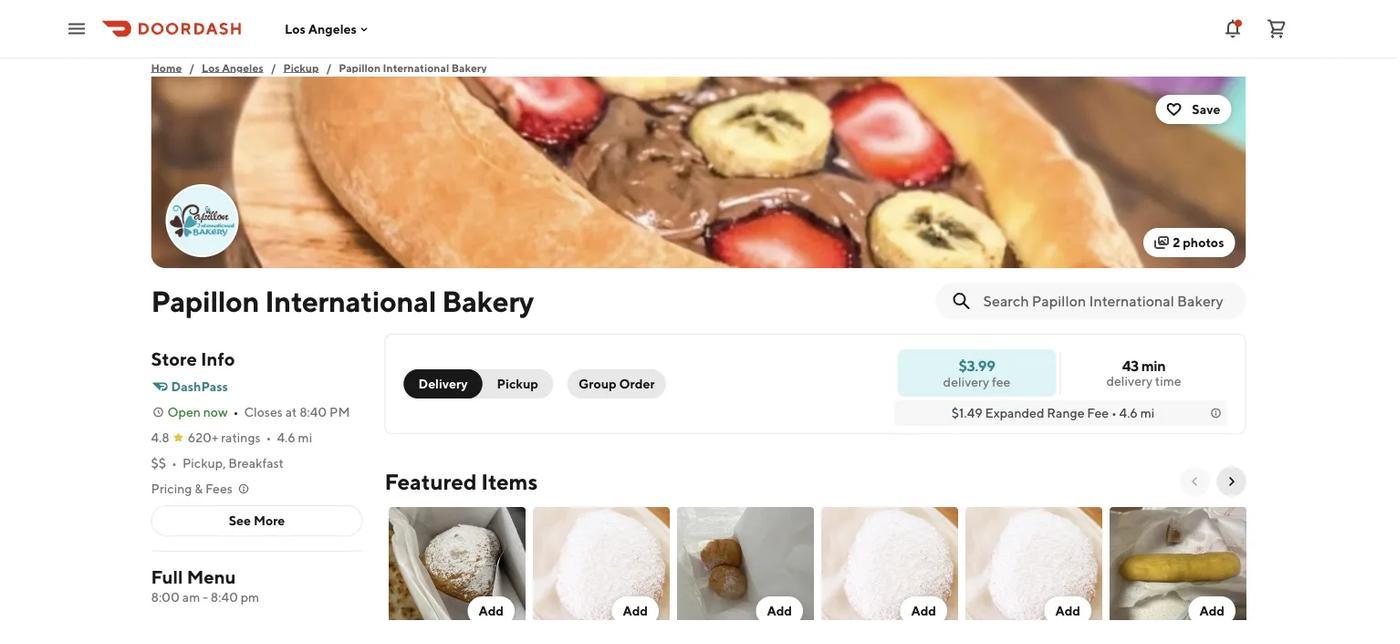 Task type: vqa. For each thing, say whether or not it's contained in the screenshot.
THE PAPILLON INTERNATIONAL BAKERY image
yes



Task type: describe. For each thing, give the bounding box(es) containing it.
los angeles
[[285, 21, 357, 36]]

expanded
[[986, 406, 1045, 421]]

delivery inside $3.99 delivery fee
[[944, 374, 990, 389]]

menu
[[187, 567, 236, 588]]

0 vertical spatial 4.6
[[1120, 406, 1138, 421]]

items
[[481, 469, 538, 495]]

store
[[151, 349, 197, 370]]

dulce de leche ponchik image
[[821, 508, 958, 622]]

4.8
[[151, 430, 170, 446]]

Pickup radio
[[472, 370, 553, 399]]

pricing & fees button
[[151, 480, 251, 499]]

$1.49
[[952, 406, 983, 421]]

0 vertical spatial pickup
[[284, 61, 319, 74]]

2 photos button
[[1144, 228, 1236, 257]]

1 vertical spatial bakery
[[442, 284, 534, 318]]

next button of carousel image
[[1225, 475, 1239, 489]]

1 vertical spatial 4.6
[[277, 430, 296, 446]]

potato perashki image
[[677, 508, 814, 622]]

43
[[1123, 357, 1139, 375]]

papillon international bakery
[[151, 284, 534, 318]]

am
[[182, 590, 200, 605]]

• right $$
[[172, 456, 177, 471]]

open now
[[168, 405, 228, 420]]

3 / from the left
[[326, 61, 332, 74]]

• closes at 8:40 pm
[[233, 405, 350, 420]]

add for custard ponchik image
[[623, 604, 648, 619]]

min
[[1142, 357, 1166, 375]]

featured items
[[385, 469, 538, 495]]

fee
[[1088, 406, 1109, 421]]

see more
[[229, 514, 285, 529]]

pickup inside pickup option
[[497, 377, 539, 392]]

$1.49 expanded range fee • 4.6 mi image
[[1209, 406, 1224, 421]]

$3.99
[[959, 357, 996, 374]]

0 items, open order cart image
[[1266, 18, 1288, 40]]

1 horizontal spatial papillon
[[339, 61, 381, 74]]

featured
[[385, 469, 477, 495]]

save button
[[1156, 95, 1232, 124]]

0 vertical spatial bakery
[[452, 61, 487, 74]]

fee
[[992, 374, 1011, 389]]

pickup,
[[183, 456, 226, 471]]

$$ • pickup, breakfast
[[151, 456, 284, 471]]

pickup link
[[284, 58, 319, 77]]

• right fee
[[1112, 406, 1117, 421]]

4.6 mi
[[277, 430, 312, 446]]

home
[[151, 61, 182, 74]]

more
[[254, 514, 285, 529]]

group order
[[579, 377, 655, 392]]

at
[[285, 405, 297, 420]]

raspberry ponchik image
[[966, 508, 1102, 622]]

1 vertical spatial angeles
[[222, 61, 264, 74]]

620+
[[188, 430, 219, 446]]

save
[[1193, 102, 1221, 117]]

• right now
[[233, 405, 239, 420]]

1 / from the left
[[189, 61, 195, 74]]

add for raspberry ponchik 'image' at right
[[1055, 604, 1081, 619]]



Task type: locate. For each thing, give the bounding box(es) containing it.
delivery up $1.49
[[944, 374, 990, 389]]

2 add from the left
[[623, 604, 648, 619]]

open menu image
[[66, 18, 88, 40]]

fees
[[205, 482, 233, 497]]

now
[[203, 405, 228, 420]]

/
[[189, 61, 195, 74], [271, 61, 276, 74], [326, 61, 332, 74]]

los up the pickup "link"
[[285, 21, 306, 36]]

papillon
[[339, 61, 381, 74], [151, 284, 259, 318]]

notification bell image
[[1223, 18, 1244, 40]]

0 horizontal spatial angeles
[[222, 61, 264, 74]]

4.6 down at
[[277, 430, 296, 446]]

delivery left 'time'
[[1107, 374, 1153, 389]]

0 horizontal spatial pickup
[[284, 61, 319, 74]]

pm
[[241, 590, 259, 605]]

delivery
[[1107, 374, 1153, 389], [944, 374, 990, 389]]

add button
[[385, 504, 529, 622], [529, 504, 673, 622], [673, 504, 818, 622], [818, 504, 962, 622], [962, 504, 1106, 622], [1106, 504, 1250, 622], [467, 597, 514, 622], [612, 597, 659, 622], [756, 597, 803, 622], [900, 597, 947, 622], [1044, 597, 1092, 622], [1189, 597, 1236, 622]]

full
[[151, 567, 183, 588]]

0 horizontal spatial 4.6
[[277, 430, 296, 446]]

closes
[[244, 405, 283, 420]]

international
[[383, 61, 449, 74], [265, 284, 436, 318]]

8:40 right at
[[300, 405, 327, 420]]

• left the 4.6 mi
[[266, 430, 272, 446]]

order
[[620, 377, 655, 392]]

home / los angeles / pickup / papillon international bakery
[[151, 61, 487, 74]]

papillon international bakery image
[[151, 77, 1247, 268], [168, 186, 237, 256]]

info
[[201, 349, 235, 370]]

photos
[[1183, 235, 1225, 250]]

0 vertical spatial papillon
[[339, 61, 381, 74]]

0 vertical spatial angeles
[[308, 21, 357, 36]]

los angeles button
[[285, 21, 371, 36]]

add for nutella ponchik image
[[478, 604, 504, 619]]

los right home link
[[202, 61, 220, 74]]

/ right home link
[[189, 61, 195, 74]]

pricing
[[151, 482, 192, 497]]

0 horizontal spatial los
[[202, 61, 220, 74]]

1 horizontal spatial 4.6
[[1120, 406, 1138, 421]]

delivery inside 43 min delivery time
[[1107, 374, 1153, 389]]

1 horizontal spatial 8:40
[[300, 405, 327, 420]]

1 horizontal spatial pickup
[[497, 377, 539, 392]]

0 horizontal spatial /
[[189, 61, 195, 74]]

angeles up home / los angeles / pickup / papillon international bakery on the left
[[308, 21, 357, 36]]

full menu 8:00 am - 8:40 pm
[[151, 567, 259, 605]]

papillon down "los angeles" 'popup button'
[[339, 61, 381, 74]]

range
[[1047, 406, 1085, 421]]

time
[[1156, 374, 1182, 389]]

620+ ratings •
[[188, 430, 272, 446]]

-
[[203, 590, 208, 605]]

0 vertical spatial los
[[285, 21, 306, 36]]

1 vertical spatial pickup
[[497, 377, 539, 392]]

see more button
[[152, 507, 362, 536]]

0 vertical spatial mi
[[1141, 406, 1155, 421]]

8:40
[[300, 405, 327, 420], [211, 590, 238, 605]]

$3.99 delivery fee
[[944, 357, 1011, 389]]

0 vertical spatial 8:40
[[300, 405, 327, 420]]

1 vertical spatial mi
[[298, 430, 312, 446]]

previous button of carousel image
[[1188, 475, 1203, 489]]

3 add from the left
[[767, 604, 792, 619]]

pickup
[[284, 61, 319, 74], [497, 377, 539, 392]]

4.6
[[1120, 406, 1138, 421], [277, 430, 296, 446]]

8:40 right '-'
[[211, 590, 238, 605]]

1 horizontal spatial /
[[271, 61, 276, 74]]

43 min delivery time
[[1107, 357, 1182, 389]]

8:40 inside full menu 8:00 am - 8:40 pm
[[211, 590, 238, 605]]

0 horizontal spatial delivery
[[944, 374, 990, 389]]

store info
[[151, 349, 235, 370]]

1 vertical spatial 8:40
[[211, 590, 238, 605]]

breakfast
[[229, 456, 284, 471]]

mi down • closes at 8:40 pm
[[298, 430, 312, 446]]

group order button
[[568, 370, 666, 399]]

$$
[[151, 456, 166, 471]]

&
[[195, 482, 203, 497]]

1 add from the left
[[478, 604, 504, 619]]

4 add from the left
[[911, 604, 936, 619]]

0 horizontal spatial 8:40
[[211, 590, 238, 605]]

4.6 right fee
[[1120, 406, 1138, 421]]

2 horizontal spatial /
[[326, 61, 332, 74]]

•
[[233, 405, 239, 420], [1112, 406, 1117, 421], [266, 430, 272, 446], [172, 456, 177, 471]]

add for the bulgarian & mozzarella cheese perashki "image"
[[1200, 604, 1225, 619]]

bakery
[[452, 61, 487, 74], [442, 284, 534, 318]]

home link
[[151, 58, 182, 77]]

papillon up store info
[[151, 284, 259, 318]]

bulgarian & mozzarella cheese perashki image
[[1110, 508, 1247, 622]]

add for dulce de leche ponchik image
[[911, 604, 936, 619]]

2
[[1173, 235, 1181, 250]]

$1.49 expanded range fee • 4.6 mi
[[952, 406, 1155, 421]]

1 vertical spatial los
[[202, 61, 220, 74]]

0 vertical spatial international
[[383, 61, 449, 74]]

add
[[478, 604, 504, 619], [623, 604, 648, 619], [767, 604, 792, 619], [911, 604, 936, 619], [1055, 604, 1081, 619], [1200, 604, 1225, 619]]

nutella ponchik image
[[388, 508, 525, 622]]

pickup right delivery at the left bottom
[[497, 377, 539, 392]]

0 horizontal spatial mi
[[298, 430, 312, 446]]

1 horizontal spatial mi
[[1141, 406, 1155, 421]]

angeles left the pickup "link"
[[222, 61, 264, 74]]

group
[[579, 377, 617, 392]]

ratings
[[221, 430, 261, 446]]

/ left the pickup "link"
[[271, 61, 276, 74]]

Item Search search field
[[984, 291, 1232, 311]]

1 horizontal spatial los
[[285, 21, 306, 36]]

featured items heading
[[385, 467, 538, 497]]

order methods option group
[[404, 370, 553, 399]]

open
[[168, 405, 201, 420]]

1 vertical spatial papillon
[[151, 284, 259, 318]]

see
[[229, 514, 251, 529]]

angeles
[[308, 21, 357, 36], [222, 61, 264, 74]]

5 add from the left
[[1055, 604, 1081, 619]]

1 vertical spatial international
[[265, 284, 436, 318]]

pickup down los angeles
[[284, 61, 319, 74]]

mi
[[1141, 406, 1155, 421], [298, 430, 312, 446]]

delivery
[[419, 377, 468, 392]]

add for potato perashki image
[[767, 604, 792, 619]]

8:00
[[151, 590, 180, 605]]

custard ponchik image
[[533, 508, 670, 622]]

1 horizontal spatial angeles
[[308, 21, 357, 36]]

2 / from the left
[[271, 61, 276, 74]]

0 horizontal spatial papillon
[[151, 284, 259, 318]]

/ right the pickup "link"
[[326, 61, 332, 74]]

Delivery radio
[[404, 370, 483, 399]]

los angeles link
[[202, 58, 264, 77]]

6 add from the left
[[1200, 604, 1225, 619]]

1 horizontal spatial delivery
[[1107, 374, 1153, 389]]

pm
[[330, 405, 350, 420]]

los
[[285, 21, 306, 36], [202, 61, 220, 74]]

dashpass
[[171, 379, 228, 394]]

mi down 43 min delivery time on the right bottom
[[1141, 406, 1155, 421]]

pricing & fees
[[151, 482, 233, 497]]

2 photos
[[1173, 235, 1225, 250]]



